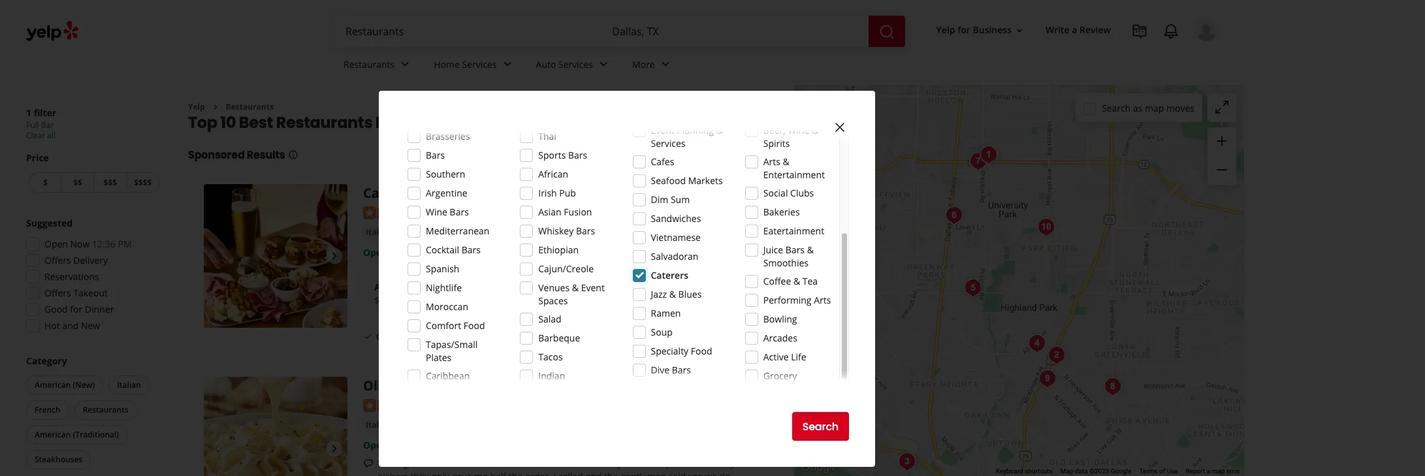 Task type: describe. For each thing, give the bounding box(es) containing it.
ethiopian
[[538, 244, 579, 256]]

seafood markets
[[651, 174, 723, 187]]

price
[[26, 152, 49, 164]]

dallas,
[[416, 112, 470, 134]]

yelp for business button
[[931, 19, 1030, 42]]

sort:
[[648, 119, 668, 131]]

slideshow element for olive garden italian restaurant
[[204, 377, 348, 476]]

active
[[764, 351, 789, 363]]

coffee & tea
[[764, 275, 818, 287]]

malai kitchen image
[[965, 148, 991, 174]]

for for dinner
[[70, 303, 82, 316]]

delivery inside group
[[73, 254, 108, 267]]

dive bars
[[651, 364, 691, 376]]

up
[[397, 470, 408, 476]]

indian
[[538, 370, 565, 382]]

all
[[47, 130, 55, 141]]

outdoor seating
[[376, 331, 438, 342]]

olive inside '"so i again came to olive garden. there service has always been on point. yesterday for pick up they only gave me half the order. i called and the gentleman said yes we d'
[[461, 457, 482, 469]]

clear all link
[[26, 130, 55, 141]]

only
[[432, 470, 450, 476]]

& inside beer, wine & spirits
[[812, 124, 819, 137]]

2 italian link from the top
[[363, 419, 394, 432]]

wine bars
[[426, 206, 469, 218]]

(new)
[[73, 380, 95, 391]]

search for search
[[803, 419, 839, 434]]

24 chevron down v2 image for restaurants
[[397, 56, 413, 72]]

steakhouses
[[35, 454, 82, 465]]

the honor bar image
[[960, 275, 986, 301]]

bars for juice bars & smoothies
[[786, 244, 805, 256]]

called
[[559, 470, 583, 476]]

carrabba's italian grill
[[363, 185, 509, 202]]

specialty
[[651, 345, 689, 357]]

$$$$
[[134, 177, 152, 188]]

caterers
[[651, 269, 689, 282]]

italian for bottommost italian button
[[366, 419, 391, 430]]

carrabba's italian grill image
[[204, 185, 348, 328]]

hungry belly image
[[1035, 366, 1061, 392]]

& left tea
[[794, 275, 800, 287]]

dive
[[651, 364, 670, 376]]

offers delivery
[[44, 254, 108, 267]]

soup
[[651, 326, 673, 338]]

user actions element
[[926, 16, 1237, 97]]

yes
[[689, 470, 703, 476]]

clear
[[26, 130, 45, 141]]

suggested
[[26, 217, 73, 229]]

24 chevron down v2 image for more
[[658, 56, 673, 72]]

half
[[490, 470, 506, 476]]

1 $7 from the left
[[374, 294, 385, 306]]

restaurants inside button
[[83, 404, 128, 416]]

tacos
[[538, 351, 563, 363]]

mediterranean
[[426, 225, 490, 237]]

1 the from the left
[[509, 470, 523, 476]]

3.6 star rating image
[[363, 206, 434, 219]]

search for search as map moves
[[1102, 102, 1131, 114]]

happy
[[412, 281, 441, 293]]

fusion
[[564, 206, 592, 218]]

1 vertical spatial wine
[[426, 206, 447, 218]]

whiskey
[[538, 225, 574, 237]]

top
[[188, 112, 217, 134]]

takeout inside group
[[73, 287, 108, 299]]

use
[[1167, 468, 1178, 475]]

restaurants right 16 chevron right v2 "image"
[[226, 101, 274, 112]]

sandwiches
[[651, 212, 701, 225]]

search dialog
[[0, 0, 1426, 476]]

order.
[[525, 470, 551, 476]]

italian for middle italian button
[[117, 380, 141, 391]]

read
[[527, 294, 549, 306]]

(traditional)
[[73, 429, 119, 440]]

1 italian link from the top
[[363, 226, 394, 239]]

16 checkmark v2 image
[[448, 331, 459, 341]]

spanish
[[426, 263, 460, 275]]

bars for sports bars
[[568, 149, 587, 161]]

& inside the 'arts & entertainment'
[[783, 155, 790, 168]]

home services link
[[424, 47, 526, 85]]

offers for offers delivery
[[44, 254, 71, 267]]

arts inside the 'arts & entertainment'
[[764, 155, 781, 168]]

bars for wine bars
[[450, 206, 469, 218]]

for inside '"so i again came to olive garden. there service has always been on point. yesterday for pick up they only gave me half the order. i called and the gentleman said yes we d'
[[737, 457, 750, 469]]

american (new) button
[[26, 376, 103, 395]]

food for specialty food
[[691, 345, 712, 357]]

1
[[26, 106, 31, 119]]

event inside venues & event spaces
[[581, 282, 605, 294]]

bakeries
[[764, 206, 800, 218]]

moves
[[1167, 102, 1195, 114]]

reviews)
[[475, 205, 510, 218]]

gave
[[452, 470, 472, 476]]

garden.
[[485, 457, 519, 469]]

terms of use link
[[1140, 468, 1178, 475]]

expand map image
[[1215, 99, 1230, 115]]

jazz & blues
[[651, 288, 702, 301]]

services for auto services
[[559, 58, 593, 70]]

1 vertical spatial new
[[81, 319, 100, 332]]

hide image
[[1100, 374, 1126, 400]]

african
[[538, 168, 568, 180]]

services inside event planning & services
[[651, 137, 686, 150]]

ramen
[[651, 307, 681, 319]]

full
[[26, 120, 39, 131]]

mister charles image
[[1024, 331, 1050, 357]]

$ button
[[29, 172, 61, 193]]

said
[[669, 470, 686, 476]]

offers takeout
[[44, 287, 108, 299]]

cocktails.
[[387, 294, 427, 306]]

1 vertical spatial restaurants link
[[226, 101, 274, 112]]

until
[[390, 246, 409, 259]]

& right jazz at the left of the page
[[669, 288, 676, 301]]

1 vertical spatial delivery
[[461, 331, 492, 342]]

open now 12:36 pm
[[44, 238, 132, 250]]

3.1 star rating image
[[363, 399, 434, 412]]

restaurants button
[[74, 400, 137, 420]]

nightlife
[[426, 282, 462, 294]]

again
[[399, 457, 422, 469]]

group containing suggested
[[22, 217, 162, 336]]

reservations
[[44, 270, 99, 283]]

eatertainment
[[764, 225, 825, 237]]

new inside all new happy hour! $7 cocktails. $7 bites. 4-7pm daily. read more
[[389, 281, 409, 293]]

spirits
[[764, 137, 790, 150]]

venues & event spaces
[[538, 282, 605, 307]]

$$
[[73, 177, 82, 188]]

previous image for carrabba's italian grill
[[209, 249, 225, 264]]

dim sum
[[651, 193, 690, 206]]

10
[[220, 112, 236, 134]]

markets
[[688, 174, 723, 187]]

argentine
[[426, 187, 468, 199]]

sponsored
[[188, 148, 245, 163]]

restaurants inside "business categories" element
[[344, 58, 395, 70]]

home
[[434, 58, 460, 70]]

yelp for yelp for business
[[937, 24, 956, 36]]

2 the from the left
[[604, 470, 618, 476]]

zoom in image
[[1215, 133, 1230, 149]]

daily.
[[498, 294, 521, 306]]

& inside event planning & services
[[716, 124, 723, 137]]

16 chevron right v2 image
[[210, 102, 221, 112]]

came
[[424, 457, 447, 469]]

24 chevron down v2 image for auto services
[[596, 56, 612, 72]]

olive garden italian restaurant image
[[204, 377, 348, 476]]

write
[[1046, 24, 1070, 36]]

good
[[44, 303, 68, 316]]

google
[[1111, 468, 1132, 475]]



Task type: locate. For each thing, give the bounding box(es) containing it.
restaurants link up "near"
[[333, 47, 424, 85]]

italian inside category group
[[117, 380, 141, 391]]

open for now
[[44, 238, 68, 250]]

0 vertical spatial food
[[464, 319, 485, 332]]

zoom out image
[[1215, 162, 1230, 178]]

douglas bar and grill image
[[1033, 214, 1059, 240]]

slideshow element
[[204, 185, 348, 328], [204, 377, 348, 476]]

seafood inside search dialog
[[651, 174, 686, 187]]

1 next image from the top
[[327, 249, 342, 264]]

auto
[[536, 58, 556, 70]]

previous image for olive garden italian restaurant
[[209, 441, 225, 457]]

more link
[[622, 47, 684, 85]]

3.6
[[439, 205, 452, 218]]

report
[[1186, 468, 1206, 475]]

2 24 chevron down v2 image from the left
[[596, 56, 612, 72]]

16 speech v2 image
[[363, 459, 374, 469]]

1 horizontal spatial new
[[389, 281, 409, 293]]

1 horizontal spatial search
[[1102, 102, 1131, 114]]

0 horizontal spatial seafood
[[402, 227, 433, 238]]

1 vertical spatial and
[[586, 470, 602, 476]]

1 horizontal spatial delivery
[[461, 331, 492, 342]]

map for error
[[1212, 468, 1225, 475]]

food right specialty
[[691, 345, 712, 357]]

to
[[450, 457, 458, 469]]

business categories element
[[333, 47, 1218, 85]]

social
[[764, 187, 788, 199]]

0 vertical spatial group
[[1208, 127, 1237, 185]]

yesterday
[[693, 457, 735, 469]]

delivery down open now 12:36 pm at the left of the page
[[73, 254, 108, 267]]

1 vertical spatial previous image
[[209, 441, 225, 457]]

0 vertical spatial olive
[[363, 377, 397, 395]]

2 horizontal spatial 24 chevron down v2 image
[[658, 56, 673, 72]]

1 vertical spatial takeout
[[516, 331, 547, 342]]

pm for open now 12:36 pm
[[118, 238, 132, 250]]

restaurant
[[497, 377, 570, 395]]

1 vertical spatial offers
[[44, 287, 71, 299]]

bars down north dallas
[[462, 244, 481, 256]]

american inside button
[[35, 429, 71, 440]]

olive up 3.1 star rating 'image'
[[363, 377, 397, 395]]

italian button down 3.6 star rating image
[[363, 226, 394, 239]]

the down garden.
[[509, 470, 523, 476]]

and inside group
[[62, 319, 79, 332]]

a for write
[[1072, 24, 1078, 36]]

24 chevron down v2 image right auto services
[[596, 56, 612, 72]]

new up 'cocktails.'
[[389, 281, 409, 293]]

1 24 chevron down v2 image from the left
[[397, 56, 413, 72]]

italian up restaurants button
[[117, 380, 141, 391]]

north dallas
[[441, 227, 494, 239]]

american for american (traditional)
[[35, 429, 71, 440]]

social clubs
[[764, 187, 814, 199]]

24 chevron down v2 image inside more link
[[658, 56, 673, 72]]

american down category
[[35, 380, 71, 391]]

results
[[247, 148, 285, 163]]

pm for open until 10:00 pm
[[437, 246, 451, 259]]

1 american from the top
[[35, 380, 71, 391]]

& down cajun/creole
[[572, 282, 579, 294]]

0 horizontal spatial a
[[1072, 24, 1078, 36]]

services right "auto"
[[559, 58, 593, 70]]

search left the as
[[1102, 102, 1131, 114]]

and down has
[[586, 470, 602, 476]]

1 vertical spatial next image
[[327, 441, 342, 457]]

12:36
[[92, 238, 116, 250]]

0 horizontal spatial wine
[[426, 206, 447, 218]]

data
[[1075, 468, 1088, 475]]

bites.
[[443, 294, 466, 306]]

1 vertical spatial olive
[[461, 457, 482, 469]]

1 horizontal spatial olive
[[461, 457, 482, 469]]

keyboard shortcuts
[[996, 468, 1053, 475]]

for down offers takeout
[[70, 303, 82, 316]]

delivery right 16 checkmark v2 icon
[[461, 331, 492, 342]]

life
[[791, 351, 807, 363]]

1 horizontal spatial services
[[559, 58, 593, 70]]

$$$ button
[[94, 172, 126, 193]]

specialty food
[[651, 345, 712, 357]]

offers up reservations
[[44, 254, 71, 267]]

search image
[[879, 24, 895, 40]]

open inside group
[[44, 238, 68, 250]]

yelp left business
[[937, 24, 956, 36]]

(235
[[454, 205, 473, 218]]

italian button down 3.1 star rating 'image'
[[363, 419, 394, 432]]

1 filter full bar clear all
[[26, 106, 56, 141]]

carrabba's
[[363, 185, 433, 202]]

1 vertical spatial group
[[22, 217, 162, 336]]

food for comfort food
[[464, 319, 485, 332]]

1 horizontal spatial and
[[586, 470, 602, 476]]

1 horizontal spatial 24 chevron down v2 image
[[596, 56, 612, 72]]

a for report
[[1207, 468, 1211, 475]]

$
[[43, 177, 48, 188]]

performing
[[764, 294, 812, 306]]

1 horizontal spatial takeout
[[516, 331, 547, 342]]

wine right beer,
[[788, 124, 810, 137]]

0 vertical spatial italian button
[[363, 226, 394, 239]]

italian link down 3.6 star rating image
[[363, 226, 394, 239]]

cocktail bars
[[426, 244, 481, 256]]

0 vertical spatial event
[[651, 124, 675, 137]]

takeout down the salad
[[516, 331, 547, 342]]

1 vertical spatial a
[[1207, 468, 1211, 475]]

salad
[[538, 313, 562, 325]]

bars for whiskey bars
[[576, 225, 595, 237]]

asian fusion
[[538, 206, 592, 218]]

french button
[[26, 400, 69, 420]]

event inside event planning & services
[[651, 124, 675, 137]]

4-
[[468, 294, 477, 306]]

and inside '"so i again came to olive garden. there service has always been on point. yesterday for pick up they only gave me half the order. i called and the gentleman said yes we d'
[[586, 470, 602, 476]]

0 horizontal spatial search
[[803, 419, 839, 434]]

i down service
[[554, 470, 556, 476]]

1 vertical spatial i
[[554, 470, 556, 476]]

restaurants up 16 info v2 icon
[[276, 112, 373, 134]]

0 vertical spatial map
[[1145, 102, 1164, 114]]

restaurants up "(traditional)"
[[83, 404, 128, 416]]

1 previous image from the top
[[209, 249, 225, 264]]

open left until
[[363, 246, 388, 259]]

next image
[[327, 249, 342, 264], [327, 441, 342, 457]]

map region
[[788, 0, 1289, 476]]

2 american from the top
[[35, 429, 71, 440]]

venues
[[538, 282, 570, 294]]

1 horizontal spatial for
[[737, 457, 750, 469]]

wine down carrabba's italian grill link
[[426, 206, 447, 218]]

0 vertical spatial offers
[[44, 254, 71, 267]]

1 slideshow element from the top
[[204, 185, 348, 328]]

open until 10:00 pm
[[363, 246, 451, 259]]

0 horizontal spatial 24 chevron down v2 image
[[397, 56, 413, 72]]

& up entertainment
[[783, 155, 790, 168]]

food right 16 checkmark v2 icon
[[464, 319, 485, 332]]

wine inside beer, wine & spirits
[[788, 124, 810, 137]]

cocktail
[[426, 244, 459, 256]]

1 vertical spatial map
[[1212, 468, 1225, 475]]

arts down spirits
[[764, 155, 781, 168]]

"so i again came to olive garden. there service has always been on point. yesterday for pick up they only gave me half the order. i called and the gentleman said yes we d
[[378, 457, 750, 476]]

open down suggested
[[44, 238, 68, 250]]

american down 'french' button
[[35, 429, 71, 440]]

16 info v2 image
[[288, 150, 298, 160]]

open up "so
[[363, 439, 388, 451]]

write a review link
[[1041, 19, 1117, 42]]

american for american (new)
[[35, 380, 71, 391]]

yelp inside button
[[937, 24, 956, 36]]

$7 down all
[[374, 294, 385, 306]]

sum
[[671, 193, 690, 206]]

google image
[[798, 459, 841, 476]]

1 vertical spatial yelp
[[188, 101, 205, 112]]

has
[[580, 457, 595, 469]]

on
[[652, 457, 664, 469]]

pm right 12:36
[[118, 238, 132, 250]]

there
[[521, 457, 546, 469]]

seafood inside button
[[402, 227, 433, 238]]

0 vertical spatial i
[[394, 457, 396, 469]]

map right the as
[[1145, 102, 1164, 114]]

the down always
[[604, 470, 618, 476]]

yelp left 16 chevron right v2 "image"
[[188, 101, 205, 112]]

notifications image
[[1164, 24, 1179, 39]]

0 vertical spatial search
[[1102, 102, 1131, 114]]

0 horizontal spatial food
[[464, 319, 485, 332]]

seafood for seafood
[[402, 227, 433, 238]]

american (new)
[[35, 380, 95, 391]]

0 horizontal spatial takeout
[[73, 287, 108, 299]]

texas
[[473, 112, 519, 134]]

gentleman
[[621, 470, 666, 476]]

0 horizontal spatial pm
[[118, 238, 132, 250]]

next image for olive garden italian restaurant
[[327, 441, 342, 457]]

services up cafes
[[651, 137, 686, 150]]

irish
[[538, 187, 557, 199]]

report a map error
[[1186, 468, 1241, 475]]

1 vertical spatial food
[[691, 345, 712, 357]]

1 horizontal spatial map
[[1212, 468, 1225, 475]]

hot
[[44, 319, 60, 332]]

top 10 best restaurants near dallas, texas
[[188, 112, 519, 134]]

1 horizontal spatial food
[[691, 345, 712, 357]]

for left business
[[958, 24, 971, 36]]

1 vertical spatial event
[[581, 282, 605, 294]]

16 checkmark v2 image
[[363, 331, 374, 341]]

barbeque
[[538, 332, 580, 344]]

0 horizontal spatial services
[[462, 58, 497, 70]]

2 vertical spatial italian button
[[363, 419, 394, 432]]

restaurants up top 10 best restaurants near dallas, texas
[[344, 58, 395, 70]]

1 vertical spatial italian button
[[109, 376, 149, 395]]

tapas/small plates
[[426, 338, 478, 364]]

1 horizontal spatial wine
[[788, 124, 810, 137]]

0 horizontal spatial i
[[394, 457, 396, 469]]

0 vertical spatial for
[[958, 24, 971, 36]]

0 vertical spatial seafood
[[651, 174, 686, 187]]

services left 24 chevron down v2 icon
[[462, 58, 497, 70]]

jazz
[[651, 288, 667, 301]]

0 horizontal spatial olive
[[363, 377, 397, 395]]

2 horizontal spatial for
[[958, 24, 971, 36]]

map left error
[[1212, 468, 1225, 475]]

a right report
[[1207, 468, 1211, 475]]

0 horizontal spatial $7
[[374, 294, 385, 306]]

dim
[[651, 193, 669, 206]]

olive garden italian restaurant link
[[363, 377, 570, 395]]

new down dinner
[[81, 319, 100, 332]]

24 chevron down v2 image right more
[[658, 56, 673, 72]]

salvadoran
[[651, 250, 699, 263]]

hudson house image
[[941, 203, 967, 229]]

italian down 3.1 star rating 'image'
[[366, 419, 391, 430]]

0 vertical spatial previous image
[[209, 249, 225, 264]]

beer, wine & spirits
[[764, 124, 819, 150]]

more
[[551, 294, 575, 306]]

0 horizontal spatial group
[[22, 217, 162, 336]]

olive up gave
[[461, 457, 482, 469]]

vietnamese
[[651, 231, 701, 244]]

2 next image from the top
[[327, 441, 342, 457]]

0 vertical spatial yelp
[[937, 24, 956, 36]]

& down eatertainment
[[807, 244, 814, 256]]

None search field
[[335, 16, 908, 47]]

1 horizontal spatial arts
[[814, 294, 831, 306]]

0 vertical spatial wine
[[788, 124, 810, 137]]

1 vertical spatial for
[[70, 303, 82, 316]]

i right "so
[[394, 457, 396, 469]]

irish pub
[[538, 187, 576, 199]]

spaces
[[538, 295, 568, 307]]

for inside button
[[958, 24, 971, 36]]

24 chevron down v2 image
[[397, 56, 413, 72], [596, 56, 612, 72], [658, 56, 673, 72]]

& right planning
[[716, 124, 723, 137]]

whiskey bars
[[538, 225, 595, 237]]

entertainment
[[764, 169, 825, 181]]

a right the write
[[1072, 24, 1078, 36]]

0 vertical spatial and
[[62, 319, 79, 332]]

1 horizontal spatial seafood
[[651, 174, 686, 187]]

1 vertical spatial slideshow element
[[204, 377, 348, 476]]

0 vertical spatial slideshow element
[[204, 185, 348, 328]]

service
[[548, 457, 578, 469]]

cajun/creole
[[538, 263, 594, 275]]

next image for carrabba's italian grill
[[327, 249, 342, 264]]

business
[[973, 24, 1012, 36]]

and right hot
[[62, 319, 79, 332]]

1 vertical spatial arts
[[814, 294, 831, 306]]

0 vertical spatial arts
[[764, 155, 781, 168]]

hour!
[[443, 281, 469, 293]]

0 horizontal spatial restaurants link
[[226, 101, 274, 112]]

1 horizontal spatial a
[[1207, 468, 1211, 475]]

map data ©2023 google
[[1061, 468, 1132, 475]]

italian button up restaurants button
[[109, 376, 149, 395]]

1 vertical spatial seafood
[[402, 227, 433, 238]]

pm up spanish
[[437, 246, 451, 259]]

american inside button
[[35, 380, 71, 391]]

2 previous image from the top
[[209, 441, 225, 457]]

event right more
[[581, 282, 605, 294]]

search button
[[792, 412, 849, 441]]

0 horizontal spatial for
[[70, 303, 82, 316]]

0 horizontal spatial the
[[509, 470, 523, 476]]

bars right sports
[[568, 149, 587, 161]]

seafood up "10:00"
[[402, 227, 433, 238]]

close image
[[832, 119, 848, 135]]

rodeo goat image
[[894, 449, 920, 475]]

italian for the top italian button
[[366, 227, 391, 238]]

il bracco image
[[976, 142, 1002, 168]]

tea
[[803, 275, 818, 287]]

group
[[1208, 127, 1237, 185], [22, 217, 162, 336]]

0 vertical spatial restaurants link
[[333, 47, 424, 85]]

24 chevron down v2 image left home
[[397, 56, 413, 72]]

1 horizontal spatial yelp
[[937, 24, 956, 36]]

1 vertical spatial american
[[35, 429, 71, 440]]

category group
[[24, 355, 162, 476]]

0 vertical spatial american
[[35, 380, 71, 391]]

italian down the tapas/small plates
[[451, 377, 494, 395]]

takeout up dinner
[[73, 287, 108, 299]]

for for business
[[958, 24, 971, 36]]

italian link down 3.1 star rating 'image'
[[363, 419, 394, 432]]

& left "close" image
[[812, 124, 819, 137]]

hot and new
[[44, 319, 100, 332]]

7pm
[[477, 294, 496, 306]]

seafood
[[651, 174, 686, 187], [402, 227, 433, 238]]

2 slideshow element from the top
[[204, 377, 348, 476]]

1 vertical spatial search
[[803, 419, 839, 434]]

seafood for seafood markets
[[651, 174, 686, 187]]

24 chevron down v2 image inside the auto services link
[[596, 56, 612, 72]]

0 horizontal spatial arts
[[764, 155, 781, 168]]

& inside venues & event spaces
[[572, 282, 579, 294]]

search up google image
[[803, 419, 839, 434]]

1 horizontal spatial the
[[604, 470, 618, 476]]

bars down the specialty food
[[672, 364, 691, 376]]

best
[[239, 112, 273, 134]]

"so
[[378, 457, 391, 469]]

1 horizontal spatial restaurants link
[[333, 47, 424, 85]]

open
[[44, 238, 68, 250], [363, 246, 388, 259], [363, 439, 388, 451]]

1 horizontal spatial $7
[[430, 294, 440, 306]]

event up cafes
[[651, 124, 675, 137]]

0 horizontal spatial new
[[81, 319, 100, 332]]

all new happy hour! $7 cocktails. $7 bites. 4-7pm daily. read more
[[374, 281, 575, 306]]

map for moves
[[1145, 102, 1164, 114]]

1 horizontal spatial pm
[[437, 246, 451, 259]]

offers for offers takeout
[[44, 287, 71, 299]]

grocery
[[764, 370, 797, 382]]

bars for dive bars
[[672, 364, 691, 376]]

$7 down happy
[[430, 294, 440, 306]]

0 horizontal spatial yelp
[[188, 101, 205, 112]]

1 horizontal spatial event
[[651, 124, 675, 137]]

tapas/small
[[426, 338, 478, 351]]

24 chevron down v2 image
[[499, 56, 515, 72]]

0 horizontal spatial and
[[62, 319, 79, 332]]

a
[[1072, 24, 1078, 36], [1207, 468, 1211, 475]]

write a review
[[1046, 24, 1111, 36]]

0 horizontal spatial event
[[581, 282, 605, 294]]

restaurants link right 16 chevron right v2 "image"
[[226, 101, 274, 112]]

0 vertical spatial delivery
[[73, 254, 108, 267]]

2 vertical spatial for
[[737, 457, 750, 469]]

1 horizontal spatial i
[[554, 470, 556, 476]]

offers up good
[[44, 287, 71, 299]]

1 vertical spatial italian link
[[363, 419, 394, 432]]

the porch image
[[1044, 342, 1070, 368]]

slideshow element for carrabba's italian grill
[[204, 185, 348, 328]]

for inside group
[[70, 303, 82, 316]]

italian down 3.6 star rating image
[[366, 227, 391, 238]]

for right yesterday
[[737, 457, 750, 469]]

seafood up dim sum
[[651, 174, 686, 187]]

terms
[[1140, 468, 1158, 475]]

grill
[[482, 185, 509, 202]]

yelp for yelp link at the left top
[[188, 101, 205, 112]]

search inside button
[[803, 419, 839, 434]]

$7
[[374, 294, 385, 306], [430, 294, 440, 306]]

bars up smoothies
[[786, 244, 805, 256]]

caribbean
[[426, 370, 470, 382]]

0 horizontal spatial delivery
[[73, 254, 108, 267]]

bars inside juice bars & smoothies
[[786, 244, 805, 256]]

food
[[464, 319, 485, 332], [691, 345, 712, 357]]

2 horizontal spatial services
[[651, 137, 686, 150]]

projects image
[[1132, 24, 1148, 39]]

arts down tea
[[814, 294, 831, 306]]

bars up southern
[[426, 149, 445, 161]]

0 vertical spatial a
[[1072, 24, 1078, 36]]

1 offers from the top
[[44, 254, 71, 267]]

0 horizontal spatial map
[[1145, 102, 1164, 114]]

& inside juice bars & smoothies
[[807, 244, 814, 256]]

2 offers from the top
[[44, 287, 71, 299]]

price group
[[26, 152, 162, 195]]

bars for cocktail bars
[[462, 244, 481, 256]]

bars up mediterranean
[[450, 206, 469, 218]]

0 vertical spatial italian link
[[363, 226, 394, 239]]

we
[[705, 470, 717, 476]]

0 vertical spatial next image
[[327, 249, 342, 264]]

16 chevron down v2 image
[[1015, 25, 1025, 36]]

$$ button
[[61, 172, 94, 193]]

italian up (235
[[436, 185, 479, 202]]

0 vertical spatial takeout
[[73, 287, 108, 299]]

open for until
[[363, 246, 388, 259]]

2 $7 from the left
[[430, 294, 440, 306]]

previous image
[[209, 249, 225, 264], [209, 441, 225, 457]]

thai
[[538, 130, 557, 142]]

services for home services
[[462, 58, 497, 70]]

1 horizontal spatial group
[[1208, 127, 1237, 185]]

3 24 chevron down v2 image from the left
[[658, 56, 673, 72]]

bars down "fusion"
[[576, 225, 595, 237]]



Task type: vqa. For each thing, say whether or not it's contained in the screenshot.


